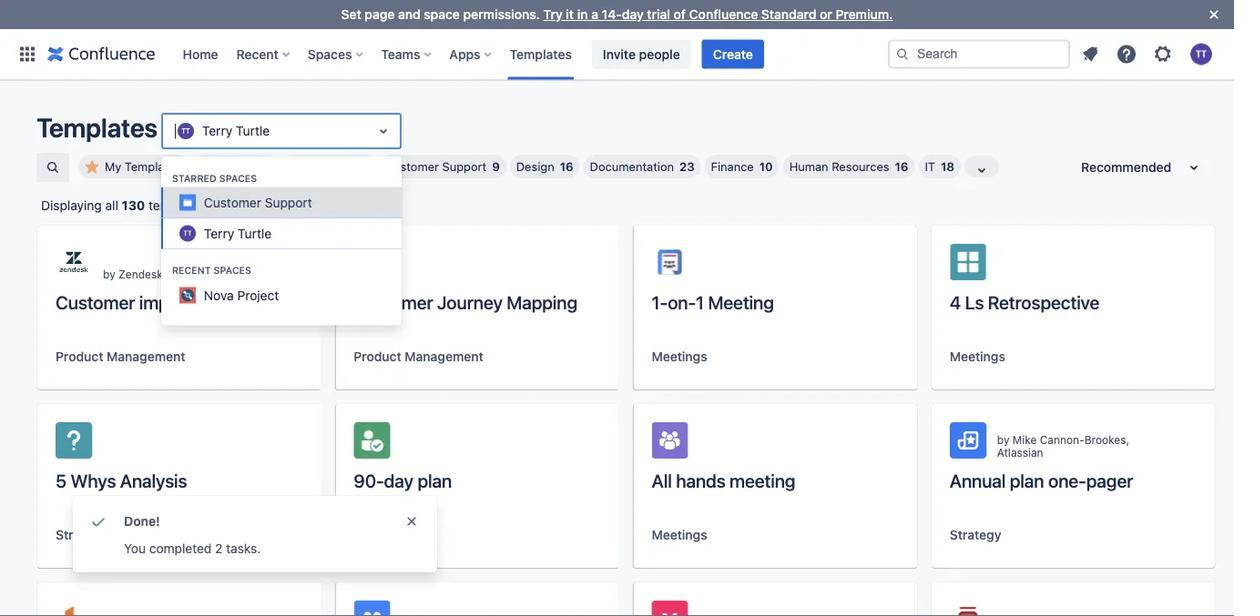 Task type: describe. For each thing, give the bounding box(es) containing it.
spaces for starred spaces
[[219, 173, 257, 184]]

2
[[215, 542, 223, 557]]

create
[[713, 46, 753, 61]]

analysis
[[120, 470, 187, 491]]

assessment
[[199, 291, 295, 313]]

completed
[[149, 542, 212, 557]]

you
[[124, 542, 146, 557]]

meetings for hands
[[652, 528, 707, 543]]

23
[[680, 160, 695, 174]]

close image
[[1203, 4, 1225, 26]]

set
[[341, 7, 361, 22]]

strategy for 5
[[56, 528, 107, 543]]

star blog post image
[[575, 612, 597, 617]]

spaces button
[[302, 40, 370, 69]]

customer for customer impact assessment
[[56, 291, 135, 313]]

search image
[[895, 47, 910, 61]]

people
[[639, 46, 680, 61]]

your profile and preferences image
[[1191, 43, 1212, 65]]

meetings button for hands
[[652, 526, 707, 545]]

dismiss image
[[404, 515, 419, 529]]

Search field
[[888, 40, 1070, 69]]

space
[[424, 7, 460, 22]]

zendesk
[[118, 268, 163, 281]]

my templates
[[105, 160, 181, 174]]

a
[[591, 7, 598, 22]]

home
[[183, 46, 218, 61]]

set page and space permissions. try it in a 14-day trial of confluence standard or premium.
[[341, 7, 893, 22]]

meeting
[[730, 470, 796, 491]]

10
[[759, 160, 773, 174]]

invite people
[[603, 46, 680, 61]]

it 18
[[925, 160, 955, 174]]

starred spaces
[[172, 173, 257, 184]]

recent button
[[231, 40, 297, 69]]

1-
[[652, 291, 668, 313]]

resources
[[832, 160, 890, 174]]

featured
[[220, 160, 269, 174]]

confluence
[[689, 7, 758, 22]]

meetings for ls
[[950, 349, 1006, 364]]

success image
[[87, 511, 109, 533]]

all hands meeting
[[652, 470, 796, 491]]

mapping
[[507, 291, 577, 313]]

customer impact assessment
[[56, 291, 295, 313]]

try
[[543, 7, 563, 22]]

5
[[56, 470, 66, 491]]

global element
[[11, 29, 884, 80]]

documentation 23
[[590, 160, 695, 174]]

displaying
[[41, 198, 102, 213]]

0 vertical spatial turtle
[[236, 124, 270, 139]]

1-on-1 meeting
[[652, 291, 774, 313]]

teamwork
[[354, 528, 415, 543]]

trial
[[647, 7, 670, 22]]

of
[[674, 7, 686, 22]]

retrospective
[[988, 291, 1100, 313]]

human
[[789, 160, 829, 174]]

in
[[577, 7, 588, 22]]

project
[[237, 288, 279, 303]]

annual
[[950, 470, 1006, 491]]

strategy button for annual
[[950, 526, 1001, 545]]

2 plan from the left
[[1010, 470, 1044, 491]]

5 whys analysis
[[56, 470, 187, 491]]

whys
[[71, 470, 116, 491]]

0 vertical spatial terry turtle
[[202, 124, 270, 139]]

support for customer support
[[265, 195, 312, 210]]

and
[[398, 7, 420, 22]]

support for customer support 9
[[442, 160, 487, 174]]

design
[[516, 160, 554, 174]]

finance 10
[[711, 160, 773, 174]]

human resources 16
[[789, 160, 909, 174]]

0 vertical spatial day
[[622, 7, 644, 22]]

impact
[[139, 291, 195, 313]]

my
[[105, 160, 121, 174]]

strategy button for 5
[[56, 526, 107, 545]]

by for annual
[[997, 434, 1010, 446]]

2 16 from the left
[[895, 160, 909, 174]]

home link
[[177, 40, 224, 69]]

standard
[[761, 7, 817, 22]]

14-
[[602, 7, 622, 22]]

notification icon image
[[1079, 43, 1101, 65]]

try it in a 14-day trial of confluence standard or premium. link
[[543, 7, 893, 22]]

18
[[941, 160, 955, 174]]

templates.
[[149, 198, 210, 213]]

share link image for star aws architecture diagram icon
[[248, 612, 270, 617]]

recommended
[[1081, 160, 1172, 175]]

templates inside "link"
[[510, 46, 572, 61]]

share link image for star business plan one-pager image
[[1142, 612, 1164, 617]]

recent spaces
[[172, 265, 251, 276]]

recommended button
[[1070, 153, 1216, 182]]

share link image for the star brainstorming icon
[[844, 612, 866, 617]]

banner containing home
[[0, 29, 1234, 80]]

90-day plan
[[354, 470, 452, 491]]

it
[[566, 7, 574, 22]]

page
[[365, 7, 395, 22]]



Task type: vqa. For each thing, say whether or not it's contained in the screenshot.


Task type: locate. For each thing, give the bounding box(es) containing it.
teams
[[381, 46, 420, 61]]

0 horizontal spatial support
[[265, 195, 312, 210]]

1 horizontal spatial day
[[622, 7, 644, 22]]

0 vertical spatial support
[[442, 160, 487, 174]]

management down impact on the left of page
[[107, 349, 185, 364]]

meetings down all
[[652, 528, 707, 543]]

1 horizontal spatial product management button
[[354, 348, 483, 366]]

strategy for annual
[[950, 528, 1001, 543]]

displaying all 130 templates.
[[41, 198, 210, 213]]

day left trial
[[622, 7, 644, 22]]

one-
[[1048, 470, 1086, 491]]

1 horizontal spatial management
[[405, 349, 483, 364]]

1 horizontal spatial product
[[354, 349, 401, 364]]

templates inside button
[[125, 160, 181, 174]]

templates right my
[[125, 160, 181, 174]]

meetings button down ls at the right of page
[[950, 348, 1006, 366]]

on-
[[668, 291, 696, 313]]

by left zendesk
[[103, 268, 115, 281]]

strategy button down annual
[[950, 526, 1001, 545]]

star brainstorming image
[[873, 612, 895, 617]]

share link image left star blog post image
[[546, 612, 568, 617]]

0 vertical spatial templates
[[510, 46, 572, 61]]

hands
[[676, 470, 726, 491]]

journey
[[437, 291, 503, 313]]

invite
[[603, 46, 636, 61]]

teams button
[[376, 40, 438, 69]]

0 horizontal spatial management
[[107, 349, 185, 364]]

recent up customer impact assessment
[[172, 265, 211, 276]]

1 share link image from the left
[[248, 612, 270, 617]]

all
[[105, 198, 118, 213]]

product management button down impact on the left of page
[[56, 348, 185, 366]]

share link image left star aws architecture diagram icon
[[248, 612, 270, 617]]

management down customer journey mapping
[[405, 349, 483, 364]]

strategy
[[56, 528, 107, 543], [950, 528, 1001, 543]]

apps button
[[444, 40, 499, 69]]

open search bar image
[[46, 160, 60, 175]]

strategy down annual
[[950, 528, 1001, 543]]

starred
[[172, 173, 217, 184]]

appswitcher icon image
[[16, 43, 38, 65]]

management for 2nd "product management" button from right
[[107, 349, 185, 364]]

pager
[[1086, 470, 1133, 491]]

90-
[[354, 470, 384, 491]]

invite people button
[[592, 40, 691, 69]]

product management down customer journey mapping
[[354, 349, 483, 364]]

1 plan from the left
[[418, 470, 452, 491]]

spaces
[[308, 46, 352, 61]]

meetings button down on-
[[652, 348, 707, 366]]

plan up dismiss icon
[[418, 470, 452, 491]]

1 vertical spatial by
[[997, 434, 1010, 446]]

1 16 from the left
[[560, 160, 574, 174]]

9
[[492, 160, 500, 174]]

1 horizontal spatial strategy button
[[950, 526, 1001, 545]]

terry
[[202, 124, 232, 139], [204, 226, 234, 241]]

0 horizontal spatial day
[[384, 470, 413, 491]]

0 vertical spatial terry
[[202, 124, 232, 139]]

0 horizontal spatial product management
[[56, 349, 185, 364]]

support
[[442, 160, 487, 174], [265, 195, 312, 210]]

1 product from the left
[[56, 349, 103, 364]]

apps
[[449, 46, 481, 61]]

popular
[[308, 160, 350, 174]]

1 product management button from the left
[[56, 348, 185, 366]]

product
[[56, 349, 103, 364], [354, 349, 401, 364]]

0 horizontal spatial plan
[[418, 470, 452, 491]]

banner
[[0, 29, 1234, 80]]

product management
[[56, 349, 185, 364], [354, 349, 483, 364]]

recent for recent
[[236, 46, 279, 61]]

customer left the 'journey'
[[354, 291, 433, 313]]

None text field
[[175, 122, 178, 140]]

nova project
[[204, 288, 279, 303]]

customer for customer support
[[204, 195, 261, 210]]

share link image
[[546, 612, 568, 617], [1142, 612, 1164, 617]]

customer down open icon
[[385, 160, 439, 174]]

premium.
[[836, 7, 893, 22]]

16 right design
[[560, 160, 574, 174]]

or
[[820, 7, 832, 22]]

create link
[[702, 40, 764, 69]]

star aws architecture diagram image
[[277, 612, 299, 617]]

meeting
[[708, 291, 774, 313]]

1 vertical spatial turtle
[[238, 226, 272, 241]]

2 product management button from the left
[[354, 348, 483, 366]]

templates up my
[[36, 112, 158, 143]]

0 horizontal spatial share link image
[[546, 612, 568, 617]]

customer journey mapping
[[354, 291, 577, 313]]

by for customer
[[103, 268, 115, 281]]

permissions.
[[463, 7, 540, 22]]

1 horizontal spatial support
[[442, 160, 487, 174]]

16
[[560, 160, 574, 174], [895, 160, 909, 174]]

plan
[[418, 470, 452, 491], [1010, 470, 1044, 491]]

terry turtle down customer support
[[204, 226, 272, 241]]

customer for customer support 9
[[385, 160, 439, 174]]

terry turtle up featured button
[[202, 124, 270, 139]]

my templates button
[[78, 155, 190, 179]]

star business plan one-pager image
[[1171, 612, 1193, 617]]

templates
[[510, 46, 572, 61], [36, 112, 158, 143], [125, 160, 181, 174]]

help icon image
[[1116, 43, 1138, 65]]

meetings for on-
[[652, 349, 707, 364]]

templates link
[[504, 40, 577, 69]]

1 vertical spatial templates
[[36, 112, 158, 143]]

2 management from the left
[[405, 349, 483, 364]]

0 vertical spatial recent
[[236, 46, 279, 61]]

spaces up customer support
[[219, 173, 257, 184]]

mike
[[1013, 434, 1037, 446]]

meetings
[[652, 349, 707, 364], [950, 349, 1006, 364], [652, 528, 707, 543]]

16 left it
[[895, 160, 909, 174]]

1 horizontal spatial recent
[[236, 46, 279, 61]]

cannon-
[[1040, 434, 1085, 446]]

plan down atlassian
[[1010, 470, 1044, 491]]

1 vertical spatial terry
[[204, 226, 234, 241]]

brookes,
[[1085, 434, 1130, 446]]

recent right home
[[236, 46, 279, 61]]

0 vertical spatial spaces
[[219, 173, 257, 184]]

2 vertical spatial templates
[[125, 160, 181, 174]]

product management for first "product management" button from the right
[[354, 349, 483, 364]]

terry up recent spaces on the left of the page
[[204, 226, 234, 241]]

all
[[652, 470, 672, 491]]

meetings button
[[652, 348, 707, 366], [950, 348, 1006, 366], [652, 526, 707, 545]]

meetings button down all
[[652, 526, 707, 545]]

meetings button for on-
[[652, 348, 707, 366]]

management for first "product management" button from the right
[[405, 349, 483, 364]]

meetings down ls at the right of page
[[950, 349, 1006, 364]]

1
[[696, 291, 704, 313]]

2 strategy button from the left
[[950, 526, 1001, 545]]

share link image
[[248, 612, 270, 617], [844, 612, 866, 617]]

meetings down on-
[[652, 349, 707, 364]]

teamwork button
[[354, 526, 415, 545]]

strategy button left the you
[[56, 526, 107, 545]]

0 horizontal spatial by
[[103, 268, 115, 281]]

meetings button for ls
[[950, 348, 1006, 366]]

design 16
[[516, 160, 574, 174]]

documentation
[[590, 160, 674, 174]]

by mike cannon-brookes, atlassian
[[997, 434, 1130, 459]]

confluence image
[[47, 43, 155, 65], [47, 43, 155, 65]]

0 horizontal spatial 16
[[560, 160, 574, 174]]

2 share link image from the left
[[844, 612, 866, 617]]

share link image for star blog post image
[[546, 612, 568, 617]]

customer down by zendesk
[[56, 291, 135, 313]]

customer down the starred spaces
[[204, 195, 261, 210]]

finance
[[711, 160, 754, 174]]

tasks.
[[226, 542, 261, 557]]

2 share link image from the left
[[1142, 612, 1164, 617]]

0 horizontal spatial product management button
[[56, 348, 185, 366]]

0 horizontal spatial share link image
[[248, 612, 270, 617]]

featured button
[[193, 155, 277, 179]]

by left "mike"
[[997, 434, 1010, 446]]

recent
[[236, 46, 279, 61], [172, 265, 211, 276]]

you completed 2 tasks.
[[124, 542, 261, 557]]

share link image left the star brainstorming icon
[[844, 612, 866, 617]]

130
[[122, 198, 145, 213]]

1 horizontal spatial share link image
[[1142, 612, 1164, 617]]

customer
[[385, 160, 439, 174], [204, 195, 261, 210], [56, 291, 135, 313], [354, 291, 433, 313]]

0 horizontal spatial product
[[56, 349, 103, 364]]

0 vertical spatial by
[[103, 268, 115, 281]]

turtle down customer support
[[238, 226, 272, 241]]

1 vertical spatial support
[[265, 195, 312, 210]]

recent inside the recent popup button
[[236, 46, 279, 61]]

annual plan one-pager
[[950, 470, 1133, 491]]

day up dismiss icon
[[384, 470, 413, 491]]

1 vertical spatial spaces
[[214, 265, 251, 276]]

1 vertical spatial terry turtle
[[204, 226, 272, 241]]

1 vertical spatial recent
[[172, 265, 211, 276]]

1 share link image from the left
[[546, 612, 568, 617]]

product management for 2nd "product management" button from right
[[56, 349, 185, 364]]

1 strategy from the left
[[56, 528, 107, 543]]

customer support 9
[[385, 160, 500, 174]]

support down popular
[[265, 195, 312, 210]]

1 management from the left
[[107, 349, 185, 364]]

0 horizontal spatial strategy button
[[56, 526, 107, 545]]

1 horizontal spatial plan
[[1010, 470, 1044, 491]]

day
[[622, 7, 644, 22], [384, 470, 413, 491]]

1 horizontal spatial strategy
[[950, 528, 1001, 543]]

1 horizontal spatial product management
[[354, 349, 483, 364]]

support left 9
[[442, 160, 487, 174]]

2 product management from the left
[[354, 349, 483, 364]]

product management down impact on the left of page
[[56, 349, 185, 364]]

1 horizontal spatial share link image
[[844, 612, 866, 617]]

customer support
[[204, 195, 312, 210]]

4
[[950, 291, 961, 313]]

1 vertical spatial day
[[384, 470, 413, 491]]

atlassian
[[997, 446, 1043, 459]]

turtle
[[236, 124, 270, 139], [238, 226, 272, 241]]

0 horizontal spatial recent
[[172, 265, 211, 276]]

2 product from the left
[[354, 349, 401, 364]]

0 horizontal spatial strategy
[[56, 528, 107, 543]]

by inside by mike cannon-brookes, atlassian
[[997, 434, 1010, 446]]

1 horizontal spatial 16
[[895, 160, 909, 174]]

settings icon image
[[1152, 43, 1174, 65]]

1 strategy button from the left
[[56, 526, 107, 545]]

customer for customer journey mapping
[[354, 291, 433, 313]]

spaces up nova project
[[214, 265, 251, 276]]

open image
[[372, 120, 394, 142]]

spaces for recent spaces
[[214, 265, 251, 276]]

nova
[[204, 288, 234, 303]]

more categories image
[[971, 159, 993, 181]]

4 ls retrospective
[[950, 291, 1100, 313]]

templates down try
[[510, 46, 572, 61]]

product management button down customer journey mapping
[[354, 348, 483, 366]]

recent for recent spaces
[[172, 265, 211, 276]]

15
[[355, 160, 369, 174]]

2 strategy from the left
[[950, 528, 1001, 543]]

strategy button
[[56, 526, 107, 545], [950, 526, 1001, 545]]

1 horizontal spatial by
[[997, 434, 1010, 446]]

terry up featured button
[[202, 124, 232, 139]]

turtle up featured
[[236, 124, 270, 139]]

1 product management from the left
[[56, 349, 185, 364]]

strategy left the you
[[56, 528, 107, 543]]

share link image left star business plan one-pager image
[[1142, 612, 1164, 617]]

terry turtle
[[202, 124, 270, 139], [204, 226, 272, 241]]



